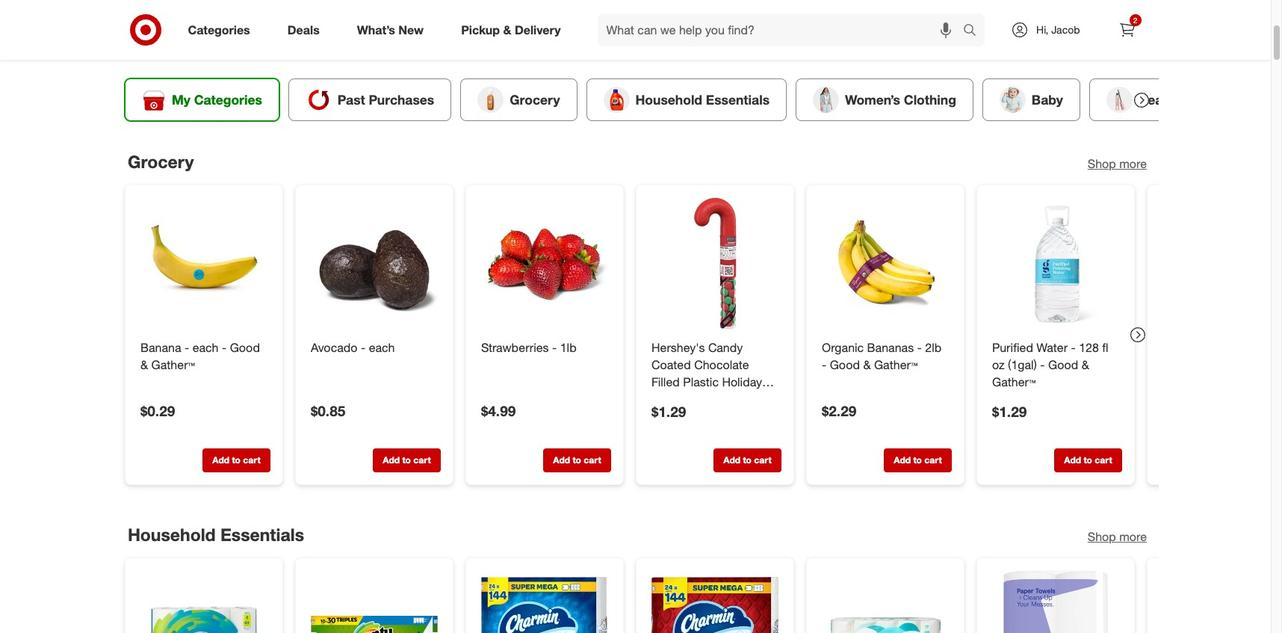 Task type: describe. For each thing, give the bounding box(es) containing it.
strawberries - 1lb link
[[481, 339, 608, 356]]

essentials inside button
[[706, 92, 769, 107]]

bananas
[[867, 340, 914, 355]]

2lb
[[925, 340, 941, 355]]

2
[[1134, 16, 1138, 25]]

also
[[678, 29, 700, 44]]

add to cart button for $4.99
[[543, 448, 611, 472]]

grocery button
[[460, 78, 577, 121]]

hershey's candy coated chocolate filled plastic holiday cane - 1.4oz $1.29
[[651, 340, 762, 419]]

add to cart for $2.29
[[894, 454, 942, 466]]

filled
[[651, 374, 680, 389]]

banana
[[140, 340, 181, 355]]

jacob
[[1052, 23, 1080, 36]]

new
[[399, 22, 424, 37]]

cart for $0.85
[[413, 454, 431, 466]]

holiday
[[722, 374, 762, 389]]

oz
[[992, 357, 1005, 372]]

shop more button for household essentials
[[1088, 528, 1147, 545]]

pickup & delivery
[[461, 22, 561, 37]]

add to cart for $0.29
[[212, 454, 260, 466]]

add to cart for $1.29
[[1064, 454, 1112, 466]]

add for $0.29
[[212, 454, 229, 466]]

clothing
[[904, 92, 956, 107]]

purchases
[[368, 92, 434, 107]]

like
[[703, 29, 721, 44]]

add to cart button for $1.29
[[1054, 448, 1122, 472]]

shop for household essentials
[[1088, 529, 1116, 544]]

past purchases
[[337, 92, 434, 107]]

household inside button
[[635, 92, 702, 107]]

128
[[1079, 340, 1099, 355]]

past
[[337, 92, 365, 107]]

strawberries - 1lb
[[481, 340, 576, 355]]

each for $0.29
[[192, 340, 218, 355]]

cart for $4.99
[[584, 454, 601, 466]]

you may also like
[[629, 29, 721, 44]]

more for household essentials
[[1119, 529, 1147, 544]]

2 $1.29 from the left
[[992, 402, 1027, 419]]

$4.99
[[481, 402, 515, 419]]

shop for grocery
[[1088, 156, 1116, 171]]

4 add to cart button from the left
[[713, 448, 781, 472]]

cart for $2.29
[[924, 454, 942, 466]]

each for $0.85
[[369, 340, 395, 355]]

fl
[[1102, 340, 1108, 355]]

1 vertical spatial essentials
[[220, 524, 304, 545]]

my
[[172, 92, 190, 107]]

to for $1.29
[[1084, 454, 1092, 466]]

my categories
[[172, 92, 262, 107]]

plastic
[[683, 374, 719, 389]]

categories inside "button"
[[194, 92, 262, 107]]

- inside hershey's candy coated chocolate filled plastic holiday cane - 1.4oz $1.29
[[683, 391, 687, 406]]

& inside banana - each - good & gather™
[[140, 357, 148, 372]]

0 horizontal spatial household
[[127, 524, 215, 545]]

shop more for household essentials
[[1088, 529, 1147, 544]]

hi, jacob
[[1037, 23, 1080, 36]]

purified
[[992, 340, 1033, 355]]

top sellers link
[[541, 22, 620, 54]]

4 cart from the left
[[754, 454, 771, 466]]

coated
[[651, 357, 691, 372]]

deals
[[288, 22, 320, 37]]

shop more for grocery
[[1088, 156, 1147, 171]]

top sellers
[[550, 29, 611, 44]]

purified water - 128 fl oz (1gal) - good & gather™
[[992, 340, 1108, 389]]

past purchases button
[[288, 78, 451, 121]]

beauty
[[1139, 92, 1182, 107]]

gather™ inside banana - each - good & gather™
[[151, 357, 195, 372]]

may
[[652, 29, 675, 44]]

what's
[[357, 22, 395, 37]]

beauty button
[[1089, 78, 1200, 121]]

pickup
[[461, 22, 500, 37]]

cart for $0.29
[[243, 454, 260, 466]]

& inside purified water - 128 fl oz (1gal) - good & gather™
[[1082, 357, 1089, 372]]

hershey's candy coated chocolate filled plastic holiday cane - 1.4oz link
[[651, 339, 778, 406]]

baby button
[[982, 78, 1080, 121]]

more for grocery
[[1119, 156, 1147, 171]]



Task type: vqa. For each thing, say whether or not it's contained in the screenshot.
top Price
no



Task type: locate. For each thing, give the bounding box(es) containing it.
delivery
[[515, 22, 561, 37]]

1.4oz
[[691, 391, 720, 406]]

0 vertical spatial shop more button
[[1088, 155, 1147, 172]]

$2.29
[[822, 402, 856, 419]]

&
[[503, 22, 512, 37], [140, 357, 148, 372], [863, 357, 871, 372], [1082, 357, 1089, 372]]

1 vertical spatial shop more
[[1088, 529, 1147, 544]]

add for $4.99
[[553, 454, 570, 466]]

-
[[184, 340, 189, 355], [222, 340, 226, 355], [361, 340, 365, 355], [552, 340, 557, 355], [917, 340, 922, 355], [1071, 340, 1076, 355], [822, 357, 826, 372], [1040, 357, 1045, 372], [683, 391, 687, 406]]

3 add to cart button from the left
[[543, 448, 611, 472]]

each right banana
[[192, 340, 218, 355]]

0 horizontal spatial each
[[192, 340, 218, 355]]

1 cart from the left
[[243, 454, 260, 466]]

$1.29 down 'filled'
[[651, 402, 686, 419]]

2 cart from the left
[[413, 454, 431, 466]]

cane
[[651, 391, 679, 406]]

6 add from the left
[[1064, 454, 1081, 466]]

charmin ultra strong toilet paper image
[[648, 570, 781, 633], [648, 570, 781, 633]]

3 to from the left
[[572, 454, 581, 466]]

$0.85
[[311, 402, 345, 419]]

$1.29 inside hershey's candy coated chocolate filled plastic holiday cane - 1.4oz $1.29
[[651, 402, 686, 419]]

2 add to cart from the left
[[383, 454, 431, 466]]

(1gal)
[[1008, 357, 1037, 372]]

0 vertical spatial household essentials
[[635, 92, 769, 107]]

& down banana
[[140, 357, 148, 372]]

strawberries - 1lb image
[[478, 197, 611, 330], [478, 197, 611, 330]]

cart
[[243, 454, 260, 466], [413, 454, 431, 466], [584, 454, 601, 466], [754, 454, 771, 466], [924, 454, 942, 466], [1095, 454, 1112, 466]]

0 vertical spatial shop more
[[1088, 156, 1147, 171]]

banana - each - good & gather™ image
[[137, 197, 270, 330], [137, 197, 270, 330]]

4 add to cart from the left
[[723, 454, 771, 466]]

$0.29
[[140, 402, 175, 419]]

0 horizontal spatial $1.29
[[651, 402, 686, 419]]

1 vertical spatial more
[[1119, 529, 1147, 544]]

add to cart
[[212, 454, 260, 466], [383, 454, 431, 466], [553, 454, 601, 466], [723, 454, 771, 466], [894, 454, 942, 466], [1064, 454, 1112, 466]]

grocery down my on the top left
[[127, 151, 194, 172]]

strawberries
[[481, 340, 549, 355]]

you may also like link
[[620, 22, 730, 54]]

what's new
[[357, 22, 424, 37]]

& down bananas
[[863, 357, 871, 372]]

each inside the avocado - each link
[[369, 340, 395, 355]]

1 vertical spatial household essentials
[[127, 524, 304, 545]]

cart for $1.29
[[1095, 454, 1112, 466]]

5 add to cart button from the left
[[884, 448, 952, 472]]

pickup & delivery link
[[449, 13, 580, 46]]

2 link
[[1111, 13, 1144, 46]]

bounty select-a-size paper towels image
[[308, 570, 441, 633], [308, 570, 441, 633]]

gather™ down (1gal)
[[992, 374, 1036, 389]]

& down the 128
[[1082, 357, 1089, 372]]

banana - each - good & gather™ link
[[140, 339, 267, 373]]

add to cart for $4.99
[[553, 454, 601, 466]]

deals link
[[275, 13, 338, 46]]

3 add from the left
[[553, 454, 570, 466]]

good inside banana - each - good & gather™
[[230, 340, 260, 355]]

1 add to cart from the left
[[212, 454, 260, 466]]

add to cart button for $0.29
[[202, 448, 270, 472]]

1 vertical spatial categories
[[194, 92, 262, 107]]

organic bananas - 2lb - good & gather™ image
[[819, 197, 952, 330], [819, 197, 952, 330]]

shop more
[[1088, 156, 1147, 171], [1088, 529, 1147, 544]]

1 add to cart button from the left
[[202, 448, 270, 472]]

0 horizontal spatial good
[[230, 340, 260, 355]]

1 vertical spatial shop more button
[[1088, 528, 1147, 545]]

0 vertical spatial more
[[1119, 156, 1147, 171]]

4 to from the left
[[743, 454, 751, 466]]

1 to from the left
[[232, 454, 240, 466]]

household essentials
[[635, 92, 769, 107], [127, 524, 304, 545]]

you
[[629, 29, 649, 44]]

& right pickup
[[503, 22, 512, 37]]

5 add from the left
[[894, 454, 911, 466]]

categories up my categories
[[188, 22, 250, 37]]

baby
[[1032, 92, 1063, 107]]

household
[[635, 92, 702, 107], [127, 524, 215, 545]]

2 add from the left
[[383, 454, 400, 466]]

purified water - 128 fl oz (1gal) - good & gather™ link
[[992, 339, 1119, 390]]

2 horizontal spatial good
[[1048, 357, 1078, 372]]

6 add to cart button from the left
[[1054, 448, 1122, 472]]

- inside "link"
[[552, 340, 557, 355]]

water
[[1036, 340, 1068, 355]]

$1.29
[[651, 402, 686, 419], [992, 402, 1027, 419]]

$1.29 down oz
[[992, 402, 1027, 419]]

each inside banana - each - good & gather™
[[192, 340, 218, 355]]

categories
[[188, 22, 250, 37], [194, 92, 262, 107]]

What can we help you find? suggestions appear below search field
[[598, 13, 967, 46]]

1 horizontal spatial grocery
[[509, 92, 560, 107]]

0 vertical spatial household
[[635, 92, 702, 107]]

organic
[[822, 340, 864, 355]]

& inside organic bananas - 2lb - good & gather™
[[863, 357, 871, 372]]

6 cart from the left
[[1095, 454, 1112, 466]]

add for $1.29
[[1064, 454, 1081, 466]]

2 add to cart button from the left
[[373, 448, 441, 472]]

0 horizontal spatial gather™
[[151, 357, 195, 372]]

add for $0.85
[[383, 454, 400, 466]]

hi,
[[1037, 23, 1049, 36]]

what's new link
[[344, 13, 443, 46]]

add to cart button
[[202, 448, 270, 472], [373, 448, 441, 472], [543, 448, 611, 472], [713, 448, 781, 472], [884, 448, 952, 472], [1054, 448, 1122, 472]]

5 to from the left
[[913, 454, 922, 466]]

2 shop more from the top
[[1088, 529, 1147, 544]]

organic bananas - 2lb - good & gather™ link
[[822, 339, 949, 373]]

search
[[957, 24, 993, 39]]

avocado - each
[[311, 340, 395, 355]]

women's clothing button
[[796, 78, 973, 121]]

1 add from the left
[[212, 454, 229, 466]]

women's clothing
[[845, 92, 956, 107]]

0 horizontal spatial essentials
[[220, 524, 304, 545]]

1 $1.29 from the left
[[651, 402, 686, 419]]

2 horizontal spatial gather™
[[992, 374, 1036, 389]]

soft & strong toilet paper - up & up™ image
[[819, 570, 952, 633], [819, 570, 952, 633]]

to
[[232, 454, 240, 466], [402, 454, 411, 466], [572, 454, 581, 466], [743, 454, 751, 466], [913, 454, 922, 466], [1084, 454, 1092, 466]]

gather™ inside purified water - 128 fl oz (1gal) - good & gather™
[[992, 374, 1036, 389]]

1 horizontal spatial household essentials
[[635, 92, 769, 107]]

top
[[550, 29, 571, 44]]

3 add to cart from the left
[[553, 454, 601, 466]]

1 vertical spatial grocery
[[127, 151, 194, 172]]

purified water - 128 fl oz (1gal) - good & gather™ image
[[989, 197, 1122, 330], [989, 197, 1122, 330]]

hershey's candy coated chocolate filled plastic holiday cane - 1.4oz image
[[648, 197, 781, 330], [648, 197, 781, 330]]

gather™ inside organic bananas - 2lb - good & gather™
[[874, 357, 918, 372]]

avocado
[[311, 340, 357, 355]]

6 add to cart from the left
[[1064, 454, 1112, 466]]

good inside purified water - 128 fl oz (1gal) - good & gather™
[[1048, 357, 1078, 372]]

to for $2.29
[[913, 454, 922, 466]]

2 each from the left
[[369, 340, 395, 355]]

add to cart for $0.85
[[383, 454, 431, 466]]

add for $2.29
[[894, 454, 911, 466]]

add to cart button for $2.29
[[884, 448, 952, 472]]

1 shop from the top
[[1088, 156, 1116, 171]]

each
[[192, 340, 218, 355], [369, 340, 395, 355]]

make-a-size paper towels - smartly™ image
[[989, 570, 1122, 633], [989, 570, 1122, 633]]

categories right my on the top left
[[194, 92, 262, 107]]

gather™
[[151, 357, 195, 372], [874, 357, 918, 372], [992, 374, 1036, 389]]

more
[[1119, 156, 1147, 171], [1119, 529, 1147, 544]]

1 more from the top
[[1119, 156, 1147, 171]]

0 vertical spatial grocery
[[509, 92, 560, 107]]

good inside organic bananas - 2lb - good & gather™
[[830, 357, 860, 372]]

5 add to cart from the left
[[894, 454, 942, 466]]

banana - each - good & gather™
[[140, 340, 260, 372]]

sellers
[[574, 29, 611, 44]]

household essentials inside button
[[635, 92, 769, 107]]

1 shop more button from the top
[[1088, 155, 1147, 172]]

to for $0.85
[[402, 454, 411, 466]]

charmin ultra soft toilet paper image
[[478, 570, 611, 633], [478, 570, 611, 633]]

to for $0.29
[[232, 454, 240, 466]]

household essentials button
[[586, 78, 787, 121]]

5 cart from the left
[[924, 454, 942, 466]]

each right the avocado on the bottom left of page
[[369, 340, 395, 355]]

my categories button
[[124, 78, 279, 121]]

avocado - each image
[[308, 197, 441, 330], [308, 197, 441, 330]]

candy
[[708, 340, 743, 355]]

add
[[212, 454, 229, 466], [383, 454, 400, 466], [553, 454, 570, 466], [723, 454, 740, 466], [894, 454, 911, 466], [1064, 454, 1081, 466]]

4 add from the left
[[723, 454, 740, 466]]

categories link
[[175, 13, 269, 46]]

0 vertical spatial essentials
[[706, 92, 769, 107]]

1 horizontal spatial $1.29
[[992, 402, 1027, 419]]

gather™ down bananas
[[874, 357, 918, 372]]

to for $4.99
[[572, 454, 581, 466]]

1 horizontal spatial household
[[635, 92, 702, 107]]

gather™ down banana
[[151, 357, 195, 372]]

0 horizontal spatial household essentials
[[127, 524, 304, 545]]

women's
[[845, 92, 900, 107]]

3 cart from the left
[[584, 454, 601, 466]]

chocolate
[[694, 357, 749, 372]]

shop
[[1088, 156, 1116, 171], [1088, 529, 1116, 544]]

essentials
[[706, 92, 769, 107], [220, 524, 304, 545]]

6 to from the left
[[1084, 454, 1092, 466]]

add to cart button for $0.85
[[373, 448, 441, 472]]

1 vertical spatial household
[[127, 524, 215, 545]]

2 shop more button from the top
[[1088, 528, 1147, 545]]

0 horizontal spatial grocery
[[127, 151, 194, 172]]

good
[[230, 340, 260, 355], [830, 357, 860, 372], [1048, 357, 1078, 372]]

1 shop more from the top
[[1088, 156, 1147, 171]]

1 horizontal spatial each
[[369, 340, 395, 355]]

shop more button
[[1088, 155, 1147, 172], [1088, 528, 1147, 545]]

1 horizontal spatial essentials
[[706, 92, 769, 107]]

1 vertical spatial shop
[[1088, 529, 1116, 544]]

2 shop from the top
[[1088, 529, 1116, 544]]

avocado - each link
[[311, 339, 438, 356]]

shop more button for grocery
[[1088, 155, 1147, 172]]

search button
[[957, 13, 993, 49]]

0 vertical spatial shop
[[1088, 156, 1116, 171]]

1 each from the left
[[192, 340, 218, 355]]

1lb
[[560, 340, 576, 355]]

make-a-size paper towels - up & up™ image
[[137, 570, 270, 633], [137, 570, 270, 633]]

2 to from the left
[[402, 454, 411, 466]]

grocery
[[509, 92, 560, 107], [127, 151, 194, 172]]

hershey's
[[651, 340, 705, 355]]

1 horizontal spatial gather™
[[874, 357, 918, 372]]

organic bananas - 2lb - good & gather™
[[822, 340, 941, 372]]

grocery inside button
[[509, 92, 560, 107]]

0 vertical spatial categories
[[188, 22, 250, 37]]

2 more from the top
[[1119, 529, 1147, 544]]

grocery down top
[[509, 92, 560, 107]]

1 horizontal spatial good
[[830, 357, 860, 372]]



